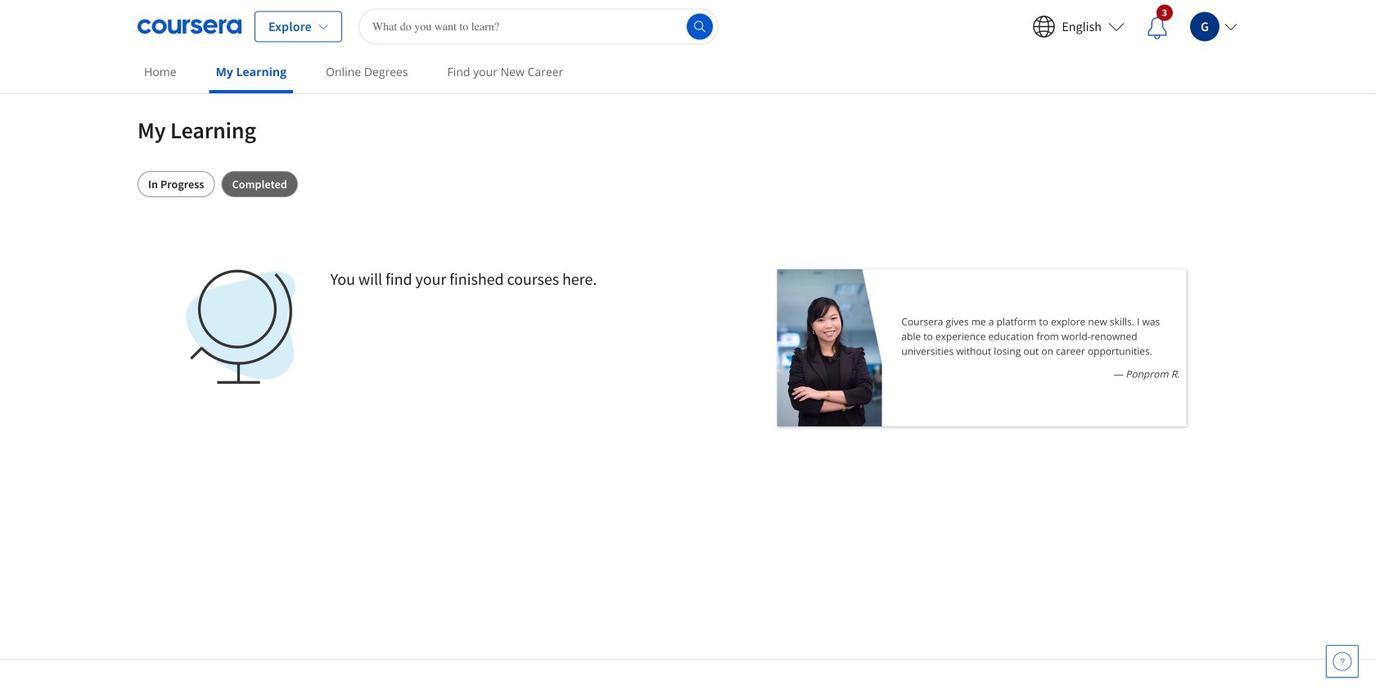 Task type: vqa. For each thing, say whether or not it's contained in the screenshot.
the details to know at the bottom left
no



Task type: locate. For each thing, give the bounding box(es) containing it.
coursera image
[[138, 14, 241, 40]]

None search field
[[358, 9, 719, 45]]

tab list
[[138, 171, 1238, 197]]



Task type: describe. For each thing, give the bounding box(es) containing it.
What do you want to learn? text field
[[358, 9, 719, 45]]

help center image
[[1333, 652, 1352, 671]]



